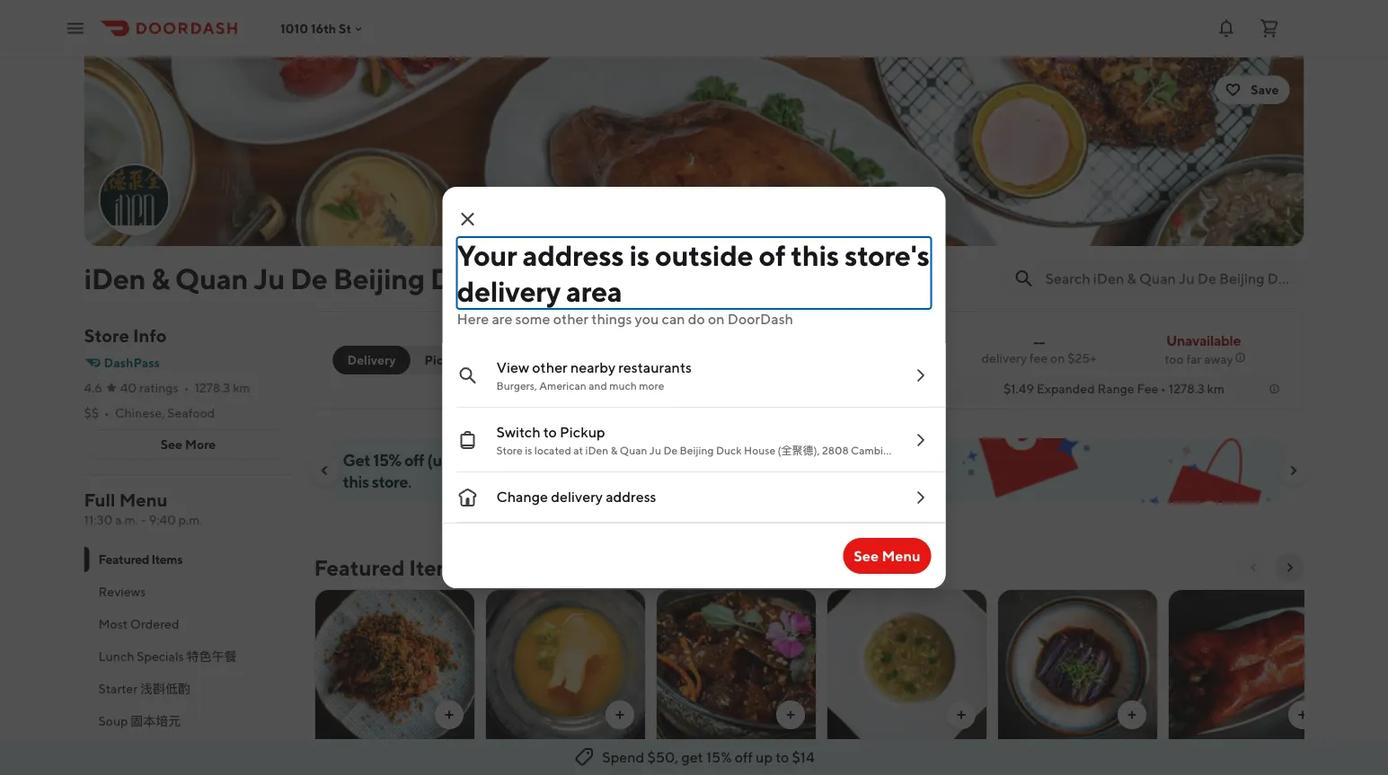 Task type: locate. For each thing, give the bounding box(es) containing it.
more down restaurants
[[639, 379, 665, 392]]

-- delivery fee on $25+
[[982, 333, 1097, 365]]

0 horizontal spatial is
[[525, 444, 532, 457]]

quan
[[175, 262, 248, 295], [620, 444, 647, 457]]

on right $14)
[[505, 450, 523, 470]]

soup down old
[[834, 767, 867, 776]]

jelly fish salad with cucumber button
[[656, 590, 816, 776]]

add item to cart image inside roasted eggplant with scallion in garli button
[[1125, 708, 1139, 723]]

address
[[523, 238, 624, 272], [606, 488, 657, 506]]

address down $50
[[606, 488, 657, 506]]

add item to cart image up $14
[[783, 708, 798, 723]]

0 items, open order cart image
[[1259, 18, 1281, 39]]

1278.3 up seafood
[[194, 381, 230, 395]]

• right $$
[[104, 406, 110, 421]]

duck down quanjude
[[1223, 767, 1256, 776]]

beijing right old
[[861, 747, 905, 764]]

duck up the here
[[430, 262, 499, 295]]

3 add item to cart image from the left
[[1125, 708, 1139, 723]]

pickup inside switch to pickup store is located at iden & quan ju de beijing duck house (全聚德), 2808 cambie st, vancouver, bc v5z 2v5, canada
[[560, 424, 605, 441]]

0 vertical spatial soup
[[98, 714, 128, 729]]

to
[[544, 424, 557, 441], [454, 450, 469, 470], [776, 749, 789, 766]]

Item Search search field
[[1046, 269, 1290, 288]]

15% up cucumber
[[706, 749, 732, 766]]

menu down change delivery address image
[[882, 548, 921, 565]]

is up you
[[630, 238, 650, 272]]

1 horizontal spatial on
[[708, 310, 725, 328]]

house right the from
[[744, 444, 776, 457]]

1 horizontal spatial this
[[791, 238, 839, 272]]

a.m.
[[115, 513, 138, 528]]

1 vertical spatial iden
[[585, 444, 609, 457]]

& left $50
[[611, 444, 618, 457]]

things
[[592, 310, 632, 328]]

featured items down store.
[[314, 555, 465, 581]]

ordered
[[130, 617, 179, 632]]

0 horizontal spatial this
[[343, 472, 369, 491]]

km up see more button
[[233, 381, 250, 395]]

1 horizontal spatial fish
[[695, 747, 722, 764]]

soup down starter
[[98, 714, 128, 729]]

1 vertical spatial to
[[454, 450, 469, 470]]

eggplant
[[1060, 747, 1119, 764]]

Delivery radio
[[333, 346, 410, 375]]

quanjude signature beijing duck /  百年 button
[[1168, 590, 1329, 776]]

previous button of carousel image
[[1247, 561, 1261, 575]]

with inside roasted eggplant with scallion in garli
[[1005, 767, 1037, 776]]

1 add item to cart image from the left
[[442, 708, 456, 723]]

other up american
[[532, 359, 568, 376]]

1 vertical spatial on
[[1051, 350, 1065, 365]]

0 vertical spatial pickup
[[425, 353, 465, 368]]

0 horizontal spatial 15%
[[373, 450, 402, 470]]

start icon image down $14)
[[457, 487, 479, 509]]

1 add item to cart image from the left
[[783, 708, 798, 723]]

some
[[515, 310, 551, 328]]

0 horizontal spatial of
[[602, 450, 617, 470]]

1 horizontal spatial pickup
[[560, 424, 605, 441]]

store up dashpass
[[84, 325, 129, 346]]

is down switch
[[525, 444, 532, 457]]

0 horizontal spatial de
[[290, 262, 328, 295]]

beijing right "or"
[[680, 444, 714, 457]]

1 fish from the left
[[604, 747, 631, 764]]

1 horizontal spatial add item to cart image
[[612, 708, 627, 723]]

more
[[639, 379, 665, 392], [670, 450, 707, 470]]

/ down signature
[[1259, 767, 1265, 776]]

0 vertical spatial duck
[[430, 262, 499, 295]]

1 horizontal spatial km
[[1207, 381, 1225, 396]]

3 / from the left
[[1259, 767, 1265, 776]]

40
[[120, 381, 137, 395]]

to up located
[[544, 424, 557, 441]]

iden up store info
[[84, 262, 146, 295]]

much
[[609, 379, 637, 392]]

1 horizontal spatial &
[[611, 444, 618, 457]]

0 horizontal spatial see
[[161, 437, 182, 452]]

duck
[[430, 262, 499, 295], [716, 444, 742, 457], [1223, 767, 1256, 776]]

can
[[662, 310, 685, 328]]

menu
[[119, 490, 168, 511], [882, 548, 921, 565]]

add item to cart image up 'chicken'
[[442, 708, 456, 723]]

1 vertical spatial soup
[[834, 767, 867, 776]]

1 horizontal spatial to
[[544, 424, 557, 441]]

here
[[457, 310, 489, 328]]

0 vertical spatial see
[[161, 437, 182, 452]]

full menu 11:30 a.m. - 9:40 p.m.
[[84, 490, 203, 528]]

0 horizontal spatial more
[[639, 379, 665, 392]]

of up the doordash
[[759, 238, 786, 272]]

2 horizontal spatial duck
[[1223, 767, 1256, 776]]

$$ • chinese, seafood
[[84, 406, 215, 421]]

iden & quan ju de beijing duck house 全聚德烤鸭 image
[[84, 58, 1304, 246], [100, 165, 169, 234]]

off left up
[[735, 749, 753, 766]]

duck inside switch to pickup store is located at iden & quan ju de beijing duck house (全聚德), 2808 cambie st, vancouver, bc v5z 2v5, canada
[[716, 444, 742, 457]]

add item to cart image for old beijing style flour soup 京味儿传统疙
[[954, 708, 968, 723]]

cambie
[[851, 444, 890, 457]]

0 vertical spatial delivery
[[457, 274, 561, 308]]

/ inside "premium braised fish maw (per person) /"
[[607, 767, 614, 776]]

chicken
[[405, 747, 458, 764]]

premium braised fish maw (per person) /  蚝皇苏里南特级厚花胶 (位) image
[[486, 590, 645, 741]]

1 / from the left
[[322, 767, 329, 776]]

0 vertical spatial ju
[[254, 262, 285, 295]]

vancouver,
[[907, 444, 961, 457]]

salad
[[724, 747, 759, 764]]

start icon image left view
[[457, 365, 479, 386]]

0 vertical spatial off
[[404, 450, 424, 470]]

$1.49 expanded range fee • 1278.3 km image
[[1268, 382, 1282, 396]]

beijing inside switch to pickup store is located at iden & quan ju de beijing duck house (全聚德), 2808 cambie st, vancouver, bc v5z 2v5, canada
[[680, 444, 714, 457]]

reviews button
[[84, 576, 293, 608]]

0 horizontal spatial to
[[454, 450, 469, 470]]

0 vertical spatial more
[[639, 379, 665, 392]]

- inside full menu 11:30 a.m. - 9:40 p.m.
[[141, 513, 146, 528]]

2 / from the left
[[607, 767, 614, 776]]

add item to cart image for roasted eggplant with scallion in garli
[[1125, 708, 1139, 723]]

get 15% off (up to $14) on your order of $50 or more from this store.
[[343, 450, 743, 491]]

here are some other things you can do on doordash
[[457, 310, 794, 328]]

0 horizontal spatial fish
[[604, 747, 631, 764]]

soup 固本培元
[[98, 714, 181, 729]]

fish right braised
[[604, 747, 631, 764]]

• up seafood
[[184, 381, 189, 395]]

1 vertical spatial start icon image
[[457, 430, 479, 451]]

1278.3
[[194, 381, 230, 395], [1169, 381, 1205, 396]]

ju inside switch to pickup store is located at iden & quan ju de beijing duck house (全聚德), 2808 cambie st, vancouver, bc v5z 2v5, canada
[[650, 444, 661, 457]]

4 add item to cart image from the left
[[1295, 708, 1310, 723]]

15% up store.
[[373, 450, 402, 470]]

/ inside crispy garlic chicken /  金蒜香飘风沙脆皮鸡
[[322, 767, 329, 776]]

featured items heading
[[314, 554, 465, 582]]

see more button
[[85, 430, 292, 459]]

0 horizontal spatial featured
[[98, 552, 149, 567]]

menu up a.m.
[[119, 490, 168, 511]]

starter 浅斟低酌 button
[[84, 673, 293, 705]]

0 vertical spatial store
[[84, 325, 129, 346]]

do
[[688, 310, 705, 328]]

1 horizontal spatial featured
[[314, 555, 405, 581]]

1 vertical spatial house
[[744, 444, 776, 457]]

(全聚德),
[[778, 444, 820, 457]]

roasted eggplant with scallion in garli button
[[997, 590, 1158, 776]]

0 vertical spatial house
[[504, 262, 588, 295]]

1 vertical spatial with
[[1005, 767, 1037, 776]]

address inside your address is outside of this store's delivery area
[[523, 238, 624, 272]]

1 horizontal spatial of
[[759, 238, 786, 272]]

beijing
[[333, 262, 425, 295], [680, 444, 714, 457], [861, 747, 905, 764], [1176, 767, 1220, 776]]

more right "or"
[[670, 450, 707, 470]]

0 horizontal spatial add item to cart image
[[442, 708, 456, 723]]

1 vertical spatial more
[[670, 450, 707, 470]]

0 vertical spatial address
[[523, 238, 624, 272]]

more
[[185, 437, 216, 452]]

iden & quan ju de beijing duck house 全聚德烤鸭
[[84, 262, 735, 295]]

2 start icon image from the top
[[457, 430, 479, 451]]

change
[[497, 488, 548, 506]]

burgers,
[[497, 379, 537, 392]]

house inside switch to pickup store is located at iden & quan ju de beijing duck house (全聚德), 2808 cambie st, vancouver, bc v5z 2v5, canada
[[744, 444, 776, 457]]

1 horizontal spatial more
[[670, 450, 707, 470]]

4.6
[[84, 381, 102, 395]]

1 start icon image from the top
[[457, 365, 479, 386]]

to right (up
[[454, 450, 469, 470]]

1 horizontal spatial store
[[497, 444, 523, 457]]

1 horizontal spatial items
[[409, 555, 465, 581]]

固本培元
[[131, 714, 181, 729]]

soup
[[98, 714, 128, 729], [834, 767, 867, 776]]

to inside switch to pickup store is located at iden & quan ju de beijing duck house (全聚德), 2808 cambie st, vancouver, bc v5z 2v5, canada
[[544, 424, 557, 441]]

delivery down order
[[551, 488, 603, 506]]

house up some
[[504, 262, 588, 295]]

0 vertical spatial quan
[[175, 262, 248, 295]]

roasted eggplant with scallion in garli
[[1005, 747, 1145, 776]]

• right 'fee'
[[1161, 381, 1166, 396]]

0 vertical spatial 15%
[[373, 450, 402, 470]]

old beijing style flour soup 京味儿传统疙 button
[[826, 590, 987, 776]]

your
[[457, 238, 517, 272]]

pickup up at
[[560, 424, 605, 441]]

roasted eggplant with scallion in garlic sauce /  葱烤蒜香鲜露小茄瓜 image
[[998, 590, 1157, 741]]

1 vertical spatial ju
[[650, 444, 661, 457]]

1 vertical spatial de
[[664, 444, 678, 457]]

soup inside "button"
[[98, 714, 128, 729]]

& up info
[[151, 262, 170, 295]]

quanjude signature beijing duck /  百年全聚德招牌烤鸭 image
[[1169, 590, 1328, 741]]

0 vertical spatial with
[[762, 747, 794, 764]]

de inside switch to pickup store is located at iden & quan ju de beijing duck house (全聚德), 2808 cambie st, vancouver, bc v5z 2v5, canada
[[664, 444, 678, 457]]

see inside your address is outside of this store's delivery area dialog
[[854, 548, 879, 565]]

premium braised fish maw (per person) /  
[[493, 747, 631, 776]]

fish up cucumber
[[695, 747, 722, 764]]

store down switch
[[497, 444, 523, 457]]

0 horizontal spatial /
[[322, 767, 329, 776]]

roasted
[[1005, 747, 1058, 764]]

on right do
[[708, 310, 725, 328]]

soup inside old beijing style flour soup 京味儿传统疙
[[834, 767, 867, 776]]

on right fee
[[1051, 350, 1065, 365]]

add item to cart image inside quanjude signature beijing duck /  百年 button
[[1295, 708, 1310, 723]]

pickup inside pickup radio
[[425, 353, 465, 368]]

/ down crispy
[[322, 767, 329, 776]]

km
[[233, 381, 250, 395], [1207, 381, 1225, 396]]

$50,
[[647, 749, 679, 766]]

see
[[161, 437, 182, 452], [854, 548, 879, 565]]

items inside heading
[[409, 555, 465, 581]]

of inside get 15% off (up to $14) on your order of $50 or more from this store.
[[602, 450, 617, 470]]

2 add item to cart image from the left
[[612, 708, 627, 723]]

quanjude signature beijing duck /  百年
[[1176, 747, 1310, 776]]

add item to cart image
[[783, 708, 798, 723], [954, 708, 968, 723], [1125, 708, 1139, 723], [1295, 708, 1310, 723]]

iden right at
[[585, 444, 609, 457]]

this down get
[[343, 472, 369, 491]]

st,
[[892, 444, 905, 457]]

see menu button
[[843, 538, 931, 574]]

1 vertical spatial this
[[343, 472, 369, 491]]

duck left (全聚德),
[[716, 444, 742, 457]]

beijing down quanjude
[[1176, 767, 1220, 776]]

/ inside quanjude signature beijing duck /  百年
[[1259, 767, 1265, 776]]

to right up
[[776, 749, 789, 766]]

is
[[630, 238, 650, 272], [525, 444, 532, 457]]

featured items
[[98, 552, 183, 567], [314, 555, 465, 581]]

2 fish from the left
[[695, 747, 722, 764]]

15%
[[373, 450, 402, 470], [706, 749, 732, 766]]

1 vertical spatial duck
[[716, 444, 742, 457]]

seafood
[[167, 406, 215, 421]]

spend $50, get 15% off up to $14
[[602, 749, 815, 766]]

add item to cart image up "flour"
[[954, 708, 968, 723]]

add item to cart image up signature
[[1295, 708, 1310, 723]]

1 vertical spatial pickup
[[560, 424, 605, 441]]

too far away
[[1165, 352, 1234, 367]]

away
[[1204, 352, 1234, 367]]

order methods option group
[[333, 346, 480, 375]]

beijing up delivery
[[333, 262, 425, 295]]

0 horizontal spatial iden
[[84, 262, 146, 295]]

beijing inside old beijing style flour soup 京味儿传统疙
[[861, 747, 905, 764]]

address up area
[[523, 238, 624, 272]]

1 vertical spatial 15%
[[706, 749, 732, 766]]

menu inside full menu 11:30 a.m. - 9:40 p.m.
[[119, 490, 168, 511]]

$14)
[[472, 450, 502, 470]]

1 vertical spatial off
[[735, 749, 753, 766]]

1 horizontal spatial duck
[[716, 444, 742, 457]]

1 horizontal spatial 15%
[[706, 749, 732, 766]]

of left $50
[[602, 450, 617, 470]]

1 vertical spatial delivery
[[982, 350, 1027, 365]]

crispy garlic chicken /  金蒜香飘风沙脆皮鸡 button
[[314, 590, 475, 776]]

0 horizontal spatial items
[[151, 552, 183, 567]]

0 vertical spatial start icon image
[[457, 365, 479, 386]]

add item to cart image
[[442, 708, 456, 723], [612, 708, 627, 723]]

1010 16th st
[[280, 21, 352, 36]]

1 horizontal spatial see
[[854, 548, 879, 565]]

2 vertical spatial duck
[[1223, 767, 1256, 776]]

soup 固本培元 button
[[84, 705, 293, 738]]

1278.3 down far
[[1169, 381, 1205, 396]]

store
[[84, 325, 129, 346], [497, 444, 523, 457]]

with right salad in the bottom right of the page
[[762, 747, 794, 764]]

2 vertical spatial start icon image
[[457, 487, 479, 509]]

start icon image
[[457, 365, 479, 386], [457, 430, 479, 451], [457, 487, 479, 509]]

open menu image
[[65, 18, 86, 39]]

2 horizontal spatial on
[[1051, 350, 1065, 365]]

(up
[[427, 450, 451, 470]]

american
[[539, 379, 587, 392]]

1 horizontal spatial iden
[[585, 444, 609, 457]]

featured inside heading
[[314, 555, 405, 581]]

next button of carousel image
[[1286, 464, 1301, 478], [1283, 561, 1297, 575]]

1 horizontal spatial de
[[664, 444, 678, 457]]

1 horizontal spatial with
[[1005, 767, 1037, 776]]

0 vertical spatial menu
[[119, 490, 168, 511]]

crispy garlic chicken /  金蒜香飘风沙脆皮鸡
[[322, 747, 458, 776]]

/ down spend
[[607, 767, 614, 776]]

2 add item to cart image from the left
[[954, 708, 968, 723]]

0 horizontal spatial with
[[762, 747, 794, 764]]

1 horizontal spatial ju
[[650, 444, 661, 457]]

on inside get 15% off (up to $14) on your order of $50 or more from this store.
[[505, 450, 523, 470]]

delivery up are
[[457, 274, 561, 308]]

previous button of carousel image
[[318, 464, 332, 478]]

km down away
[[1207, 381, 1225, 396]]

add item to cart image up spend
[[612, 708, 627, 723]]

2 vertical spatial delivery
[[551, 488, 603, 506]]

delivery up $1.49
[[982, 350, 1027, 365]]

$$
[[84, 406, 99, 421]]

add item to cart image inside 'jelly fish salad with cucumber' button
[[783, 708, 798, 723]]

off left (up
[[404, 450, 424, 470]]

with down roasted
[[1005, 767, 1037, 776]]

1 vertical spatial of
[[602, 450, 617, 470]]

1 horizontal spatial menu
[[882, 548, 921, 565]]

braised
[[554, 747, 601, 764]]

2 vertical spatial on
[[505, 450, 523, 470]]

add item to cart image up roasted eggplant with scallion in garli
[[1125, 708, 1139, 723]]

1 vertical spatial is
[[525, 444, 532, 457]]

of
[[759, 238, 786, 272], [602, 450, 617, 470]]

0 vertical spatial on
[[708, 310, 725, 328]]

0 horizontal spatial ju
[[254, 262, 285, 295]]

1 horizontal spatial house
[[744, 444, 776, 457]]

start icon image right (up
[[457, 430, 479, 451]]

add item to cart image for fish
[[612, 708, 627, 723]]

old
[[834, 747, 858, 764]]

add item to cart image inside old beijing style flour soup 京味儿传统疙 button
[[954, 708, 968, 723]]

0 horizontal spatial quan
[[175, 262, 248, 295]]

featured items up reviews
[[98, 552, 183, 567]]

this left store's
[[791, 238, 839, 272]]

0 horizontal spatial soup
[[98, 714, 128, 729]]

menu inside button
[[882, 548, 921, 565]]

1 vertical spatial see
[[854, 548, 879, 565]]

0 vertical spatial is
[[630, 238, 650, 272]]

pickup down the here
[[425, 353, 465, 368]]

other down area
[[553, 310, 589, 328]]

other
[[553, 310, 589, 328], [532, 359, 568, 376]]

of inside your address is outside of this store's delivery area
[[759, 238, 786, 272]]

iden inside switch to pickup store is located at iden & quan ju de beijing duck house (全聚德), 2808 cambie st, vancouver, bc v5z 2v5, canada
[[585, 444, 609, 457]]

1 vertical spatial menu
[[882, 548, 921, 565]]

0 horizontal spatial pickup
[[425, 353, 465, 368]]



Task type: vqa. For each thing, say whether or not it's contained in the screenshot.
DoorDash
yes



Task type: describe. For each thing, give the bounding box(es) containing it.
15% inside get 15% off (up to $14) on your order of $50 or more from this store.
[[373, 450, 402, 470]]

menu for see
[[882, 548, 921, 565]]

store's
[[845, 238, 930, 272]]

specials
[[137, 649, 184, 664]]

from
[[709, 450, 743, 470]]

save
[[1251, 82, 1279, 97]]

2 horizontal spatial •
[[1161, 381, 1166, 396]]

add item to cart image for jelly fish salad with cucumber 
[[783, 708, 798, 723]]

view other nearby restaurants image
[[910, 365, 931, 386]]

or
[[652, 450, 667, 470]]

with inside jelly fish salad with cucumber
[[762, 747, 794, 764]]

cucumber
[[664, 767, 731, 776]]

select promotional banner element
[[784, 503, 834, 536]]

maw
[[493, 767, 524, 776]]

info
[[133, 325, 167, 346]]

2808
[[822, 444, 849, 457]]

get
[[682, 749, 703, 766]]

store.
[[372, 472, 412, 491]]

0 horizontal spatial duck
[[430, 262, 499, 295]]

1278.3 km
[[194, 381, 250, 395]]

add item to cart image for chicken
[[442, 708, 456, 723]]

expanded
[[1037, 381, 1095, 396]]

see for see more
[[161, 437, 182, 452]]

delivery inside your address is outside of this store's delivery area
[[457, 274, 561, 308]]

9:40
[[149, 513, 176, 528]]

your address is outside of this store's delivery area dialog
[[443, 187, 1068, 589]]

lunch
[[98, 649, 134, 664]]

located
[[535, 444, 571, 457]]

Pickup radio
[[400, 346, 480, 375]]

in
[[1092, 767, 1105, 776]]

store inside switch to pickup store is located at iden & quan ju de beijing duck house (全聚德), 2808 cambie st, vancouver, bc v5z 2v5, canada
[[497, 444, 523, 457]]

switch to pickup image
[[910, 430, 931, 451]]

$50
[[619, 450, 649, 470]]

delivery inside -- delivery fee on $25+
[[982, 350, 1027, 365]]

$1.49 expanded range fee • 1278.3 km
[[1004, 381, 1225, 396]]

area
[[566, 274, 622, 308]]

0 horizontal spatial &
[[151, 262, 170, 295]]

menu for full
[[119, 490, 168, 511]]

$1.49
[[1004, 381, 1034, 396]]

quanjude
[[1176, 747, 1240, 764]]

old beijing style flour soup 京味儿传统疙
[[834, 747, 976, 776]]

(per
[[526, 767, 553, 776]]

starter
[[98, 682, 138, 696]]

start icon image for view
[[457, 365, 479, 386]]

group order button
[[494, 346, 591, 375]]

doordash
[[728, 310, 794, 328]]

see more
[[161, 437, 216, 452]]

1 horizontal spatial off
[[735, 749, 753, 766]]

jelly fish salad with cucumber & cordyceps flower /  脆瓜虫草花捞汁海蜇头 image
[[656, 590, 816, 741]]

0 vertical spatial de
[[290, 262, 328, 295]]

v5z
[[981, 444, 1003, 457]]

lunch specials 特色午餐
[[98, 649, 237, 664]]

is inside your address is outside of this store's delivery area
[[630, 238, 650, 272]]

range
[[1098, 381, 1135, 396]]

more inside view other nearby restaurants burgers, american and much more
[[639, 379, 665, 392]]

on inside -- delivery fee on $25+
[[1051, 350, 1065, 365]]

0 vertical spatial iden
[[84, 262, 146, 295]]

on inside your address is outside of this store's delivery area dialog
[[708, 310, 725, 328]]

outside
[[655, 238, 753, 272]]

premium
[[493, 747, 551, 764]]

fee
[[1137, 381, 1159, 396]]

p.m.
[[179, 513, 203, 528]]

add item to cart image for quanjude signature beijing duck /  百年
[[1295, 708, 1310, 723]]

$14
[[792, 749, 815, 766]]

bc
[[964, 444, 979, 457]]

off inside get 15% off (up to $14) on your order of $50 or more from this store.
[[404, 450, 424, 470]]

duck inside quanjude signature beijing duck /  百年
[[1223, 767, 1256, 776]]

is inside switch to pickup store is located at iden & quan ju de beijing duck house (全聚德), 2808 cambie st, vancouver, bc v5z 2v5, canada
[[525, 444, 532, 457]]

1 horizontal spatial featured items
[[314, 555, 465, 581]]

dashpass
[[104, 355, 160, 370]]

beijing inside quanjude signature beijing duck /  百年
[[1176, 767, 1220, 776]]

your
[[526, 450, 558, 470]]

chinese,
[[115, 406, 165, 421]]

group
[[505, 353, 543, 368]]

change delivery address image
[[910, 487, 931, 509]]

starter 浅斟低酌
[[98, 682, 190, 696]]

scallion
[[1040, 767, 1090, 776]]

close your address is outside of this store's delivery area image
[[457, 208, 479, 230]]

lunch specials 特色午餐 button
[[84, 641, 293, 673]]

16th
[[311, 21, 336, 36]]

person)
[[556, 767, 605, 776]]

this inside your address is outside of this store's delivery area
[[791, 238, 839, 272]]

to inside get 15% off (up to $14) on your order of $50 or more from this store.
[[454, 450, 469, 470]]

group order
[[505, 353, 580, 368]]

0 horizontal spatial •
[[104, 406, 110, 421]]

jelly
[[664, 747, 693, 764]]

2 horizontal spatial to
[[776, 749, 789, 766]]

most ordered button
[[84, 608, 293, 641]]

0 vertical spatial other
[[553, 310, 589, 328]]

this inside get 15% off (up to $14) on your order of $50 or more from this store.
[[343, 472, 369, 491]]

and
[[589, 379, 607, 392]]

quan inside switch to pickup store is located at iden & quan ju de beijing duck house (全聚德), 2808 cambie st, vancouver, bc v5z 2v5, canada
[[620, 444, 647, 457]]

0 horizontal spatial km
[[233, 381, 250, 395]]

canada
[[1030, 444, 1068, 457]]

1 vertical spatial next button of carousel image
[[1283, 561, 1297, 575]]

crispy
[[322, 747, 363, 764]]

style
[[908, 747, 940, 764]]

0 horizontal spatial featured items
[[98, 552, 183, 567]]

fish inside jelly fish salad with cucumber
[[695, 747, 722, 764]]

most ordered
[[98, 617, 179, 632]]

old beijing style flour soup 京味儿传统疙瘩汤 image
[[827, 590, 986, 741]]

notification bell image
[[1216, 18, 1237, 39]]

far
[[1187, 352, 1202, 367]]

full
[[84, 490, 116, 511]]

特色午餐
[[186, 649, 237, 664]]

fee
[[1030, 350, 1048, 365]]

are
[[492, 310, 513, 328]]

0 vertical spatial next button of carousel image
[[1286, 464, 1301, 478]]

1 horizontal spatial •
[[184, 381, 189, 395]]

more inside get 15% off (up to $14) on your order of $50 or more from this store.
[[670, 450, 707, 470]]

see for see menu
[[854, 548, 879, 565]]

too
[[1165, 352, 1184, 367]]

0 horizontal spatial 1278.3
[[194, 381, 230, 395]]

& inside switch to pickup store is located at iden & quan ju de beijing duck house (全聚德), 2808 cambie st, vancouver, bc v5z 2v5, canada
[[611, 444, 618, 457]]

other inside view other nearby restaurants burgers, american and much more
[[532, 359, 568, 376]]

fish inside "premium braised fish maw (per person) /"
[[604, 747, 631, 764]]

1 horizontal spatial 1278.3
[[1169, 381, 1205, 396]]

get
[[343, 450, 370, 470]]

signature
[[1242, 747, 1304, 764]]

unavailable
[[1166, 332, 1241, 349]]

reviews
[[98, 585, 146, 599]]

金蒜香飘风沙脆皮鸡
[[331, 767, 457, 776]]

crispy garlic chicken /  金蒜香飘风沙脆皮鸡 image
[[315, 590, 474, 741]]

浅斟低酌
[[140, 682, 190, 696]]

up
[[756, 749, 773, 766]]

garlic
[[365, 747, 403, 764]]

1 vertical spatial address
[[606, 488, 657, 506]]

3 start icon image from the top
[[457, 487, 479, 509]]

at
[[574, 444, 583, 457]]

store info
[[84, 325, 167, 346]]

switch
[[497, 424, 541, 441]]

0 horizontal spatial house
[[504, 262, 588, 295]]

1010 16th st button
[[280, 21, 366, 36]]

start icon image for switch
[[457, 430, 479, 451]]

view other nearby restaurants burgers, american and much more
[[497, 359, 692, 392]]

premium braised fish maw (per person) / button
[[485, 590, 646, 776]]

0 horizontal spatial store
[[84, 325, 129, 346]]



